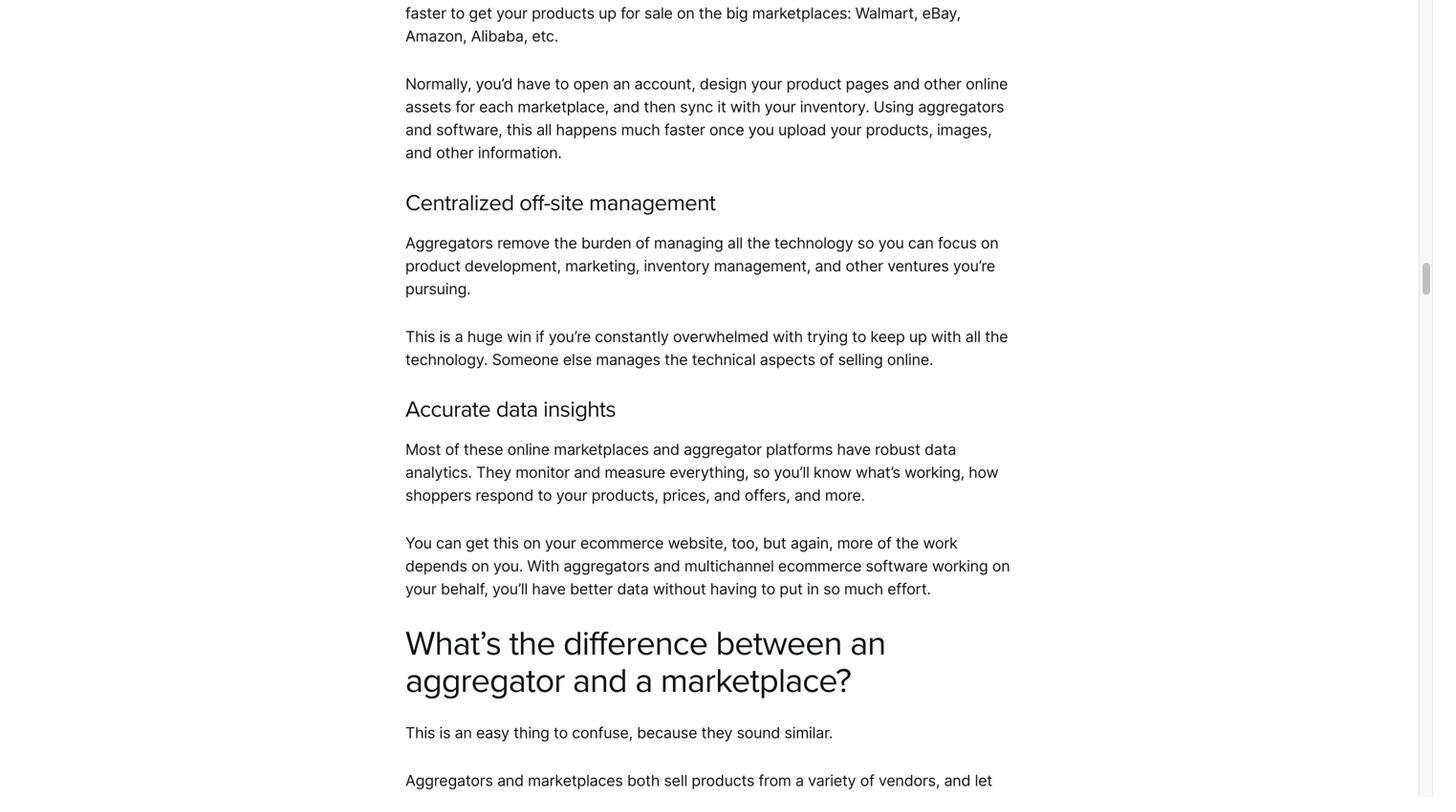 Task type: locate. For each thing, give the bounding box(es) containing it.
much down software
[[844, 580, 883, 599]]

centralized
[[405, 189, 514, 217]]

2 horizontal spatial data
[[925, 440, 956, 459]]

0 vertical spatial this
[[405, 327, 435, 346]]

2 horizontal spatial with
[[931, 327, 961, 346]]

1 vertical spatial aggregator
[[405, 661, 565, 702]]

the
[[554, 234, 577, 252], [747, 234, 770, 252], [985, 327, 1008, 346], [665, 350, 688, 369], [896, 534, 919, 553], [509, 624, 555, 664], [827, 794, 850, 797]]

with up aspects
[[773, 327, 803, 346]]

this up "technology."
[[405, 327, 435, 346]]

1 vertical spatial other
[[436, 144, 474, 162]]

you'll down platforms
[[774, 463, 810, 482]]

is for an
[[439, 724, 451, 742]]

of inside the this is a huge win if you're constantly overwhelmed with trying to keep up with all the technology. someone else manages the technical aspects of selling online.
[[820, 350, 834, 369]]

products, down using at the top right
[[866, 121, 933, 139]]

0 horizontal spatial a
[[455, 327, 463, 346]]

0 vertical spatial much
[[621, 121, 660, 139]]

aggregators inside normally, you'd have to open an account, design your product pages and other online assets for each marketplace, and then sync it with your inventory. using aggregators and software, this all happens much faster once you upload your products, images, and other information.
[[918, 98, 1004, 116]]

1 this from the top
[[405, 327, 435, 346]]

both
[[627, 771, 660, 790]]

0 vertical spatial what's
[[856, 463, 901, 482]]

aggregator up everything, at bottom
[[684, 440, 762, 459]]

2 horizontal spatial an
[[850, 624, 886, 664]]

marketplaces up compare
[[528, 771, 623, 790]]

1 vertical spatial much
[[844, 580, 883, 599]]

1 vertical spatial have
[[837, 440, 871, 459]]

2 vertical spatial so
[[823, 580, 840, 599]]

on up with
[[523, 534, 541, 553]]

ecommerce up in
[[778, 557, 862, 576]]

0 horizontal spatial ecommerce
[[580, 534, 664, 553]]

1 aggregators from the top
[[405, 234, 493, 252]]

confuse,
[[572, 724, 633, 742]]

working,
[[905, 463, 965, 482]]

aggregators
[[405, 234, 493, 252], [405, 771, 493, 790]]

0 vertical spatial a
[[455, 327, 463, 346]]

2 vertical spatial a
[[796, 771, 804, 790]]

on
[[981, 234, 999, 252], [523, 534, 541, 553], [471, 557, 489, 576], [992, 557, 1010, 576]]

you right once on the top
[[749, 121, 774, 139]]

0 horizontal spatial an
[[455, 724, 472, 742]]

constantly
[[595, 327, 669, 346]]

online.
[[887, 350, 933, 369]]

to
[[555, 75, 569, 93], [852, 327, 867, 346], [538, 486, 552, 505], [761, 580, 776, 599], [554, 724, 568, 742]]

1 horizontal spatial with
[[773, 327, 803, 346]]

0 horizontal spatial product
[[405, 257, 461, 275]]

0 vertical spatial all
[[537, 121, 552, 139]]

all inside normally, you'd have to open an account, design your product pages and other online assets for each marketplace, and then sync it with your inventory. using aggregators and software, this all happens much faster once you upload your products, images, and other information.
[[537, 121, 552, 139]]

1 horizontal spatial product
[[787, 75, 842, 93]]

thing
[[514, 724, 550, 742]]

other up images,
[[924, 75, 962, 93]]

aggregators inside aggregators and marketplaces both sell products from a variety of vendors, and let customers shop and compare brands and prices. so what's the difference? here ar
[[405, 771, 493, 790]]

1 horizontal spatial aggregator
[[684, 440, 762, 459]]

2 aggregators from the top
[[405, 771, 493, 790]]

on inside aggregators remove the burden of managing all the technology so you can focus on product development, marketing, inventory management, and other ventures you're pursuing.
[[981, 234, 999, 252]]

1 horizontal spatial an
[[613, 75, 630, 93]]

respond
[[476, 486, 534, 505]]

other left ventures
[[846, 257, 883, 275]]

so right in
[[823, 580, 840, 599]]

0 horizontal spatial online
[[508, 440, 550, 459]]

0 vertical spatial have
[[517, 75, 551, 93]]

an right open
[[613, 75, 630, 93]]

data right better
[[617, 580, 649, 599]]

with right up on the right top
[[931, 327, 961, 346]]

0 horizontal spatial products,
[[592, 486, 659, 505]]

aggregator
[[684, 440, 762, 459], [405, 661, 565, 702]]

a up "technology."
[[455, 327, 463, 346]]

shoppers
[[405, 486, 472, 505]]

other down software,
[[436, 144, 474, 162]]

happens
[[556, 121, 617, 139]]

a inside what's the difference between an aggregator and a marketplace?
[[635, 661, 653, 702]]

much down then
[[621, 121, 660, 139]]

a up because
[[635, 661, 653, 702]]

how
[[969, 463, 999, 482]]

to down monitor
[[538, 486, 552, 505]]

other inside aggregators remove the burden of managing all the technology so you can focus on product development, marketing, inventory management, and other ventures you're pursuing.
[[846, 257, 883, 275]]

a for marketplaces
[[796, 771, 804, 790]]

this up you.
[[493, 534, 519, 553]]

products, down measure
[[592, 486, 659, 505]]

more.
[[825, 486, 865, 505]]

the inside you can get this on your ecommerce website, too, but again, more of the work depends on you. with aggregators and multichannel ecommerce software working on your behalf, you'll have better data without having to put in so much effort.
[[896, 534, 919, 553]]

to up selling
[[852, 327, 867, 346]]

everything,
[[670, 463, 749, 482]]

1 horizontal spatial can
[[908, 234, 934, 252]]

to inside most of these online marketplaces and aggregator platforms have robust data analytics. they monitor and measure everything, so you'll know what's working, how shoppers respond to your products, prices, and offers, and more.
[[538, 486, 552, 505]]

the down site
[[554, 234, 577, 252]]

online up images,
[[966, 75, 1008, 93]]

2 vertical spatial an
[[455, 724, 472, 742]]

have inside normally, you'd have to open an account, design your product pages and other online assets for each marketplace, and then sync it with your inventory. using aggregators and software, this all happens much faster once you upload your products, images, and other information.
[[517, 75, 551, 93]]

similar.
[[785, 724, 833, 742]]

0 vertical spatial data
[[496, 396, 538, 424]]

most
[[405, 440, 441, 459]]

have up the marketplace,
[[517, 75, 551, 93]]

you're up else
[[549, 327, 591, 346]]

this inside the this is a huge win if you're constantly overwhelmed with trying to keep up with all the technology. someone else manages the technical aspects of selling online.
[[405, 327, 435, 346]]

online inside most of these online marketplaces and aggregator platforms have robust data analytics. they monitor and measure everything, so you'll know what's working, how shoppers respond to your products, prices, and offers, and more.
[[508, 440, 550, 459]]

1 horizontal spatial a
[[635, 661, 653, 702]]

easy
[[476, 724, 510, 742]]

0 horizontal spatial much
[[621, 121, 660, 139]]

much
[[621, 121, 660, 139], [844, 580, 883, 599]]

a inside aggregators and marketplaces both sell products from a variety of vendors, and let customers shop and compare brands and prices. so what's the difference? here ar
[[796, 771, 804, 790]]

management,
[[714, 257, 811, 275]]

normally, you'd have to open an account, design your product pages and other online assets for each marketplace, and then sync it with your inventory. using aggregators and software, this all happens much faster once you upload your products, images, and other information.
[[405, 75, 1008, 162]]

2 is from the top
[[439, 724, 451, 742]]

accurate data insights
[[405, 396, 616, 424]]

2 horizontal spatial so
[[858, 234, 874, 252]]

1 vertical spatial so
[[753, 463, 770, 482]]

1 horizontal spatial so
[[823, 580, 840, 599]]

products, inside most of these online marketplaces and aggregator platforms have robust data analytics. they monitor and measure everything, so you'll know what's working, how shoppers respond to your products, prices, and offers, and more.
[[592, 486, 659, 505]]

1 vertical spatial product
[[405, 257, 461, 275]]

0 horizontal spatial other
[[436, 144, 474, 162]]

0 horizontal spatial aggregators
[[564, 557, 650, 576]]

on right working
[[992, 557, 1010, 576]]

is for a
[[439, 327, 451, 346]]

0 horizontal spatial you'll
[[492, 580, 528, 599]]

product up inventory.
[[787, 75, 842, 93]]

marketplaces inside aggregators and marketplaces both sell products from a variety of vendors, and let customers shop and compare brands and prices. so what's the difference? here ar
[[528, 771, 623, 790]]

2 this from the top
[[405, 724, 435, 742]]

of up software
[[877, 534, 892, 553]]

pursuing.
[[405, 280, 471, 298]]

behalf,
[[441, 580, 488, 599]]

1 vertical spatial marketplaces
[[528, 771, 623, 790]]

2 horizontal spatial all
[[966, 327, 981, 346]]

1 vertical spatial aggregators
[[564, 557, 650, 576]]

0 horizontal spatial data
[[496, 396, 538, 424]]

to up the marketplace,
[[555, 75, 569, 93]]

all up management,
[[728, 234, 743, 252]]

1 horizontal spatial you'll
[[774, 463, 810, 482]]

the down with
[[509, 624, 555, 664]]

what's the difference between an aggregator and a marketplace?
[[405, 624, 886, 702]]

1 vertical spatial online
[[508, 440, 550, 459]]

all down the marketplace,
[[537, 121, 552, 139]]

0 vertical spatial aggregators
[[918, 98, 1004, 116]]

ventures
[[888, 257, 949, 275]]

aggregators up images,
[[918, 98, 1004, 116]]

1 horizontal spatial what's
[[856, 463, 901, 482]]

1 vertical spatial can
[[436, 534, 462, 553]]

platforms
[[766, 440, 833, 459]]

selling
[[838, 350, 883, 369]]

can inside aggregators remove the burden of managing all the technology so you can focus on product development, marketing, inventory management, and other ventures you're pursuing.
[[908, 234, 934, 252]]

0 vertical spatial aggregator
[[684, 440, 762, 459]]

then
[[644, 98, 676, 116]]

so inside aggregators remove the burden of managing all the technology so you can focus on product development, marketing, inventory management, and other ventures you're pursuing.
[[858, 234, 874, 252]]

have down with
[[532, 580, 566, 599]]

1 horizontal spatial all
[[728, 234, 743, 252]]

have
[[517, 75, 551, 93], [837, 440, 871, 459], [532, 580, 566, 599]]

effort.
[[888, 580, 931, 599]]

you
[[749, 121, 774, 139], [878, 234, 904, 252]]

aggregators up customers at left
[[405, 771, 493, 790]]

here
[[938, 794, 972, 797]]

you're down focus
[[953, 257, 996, 275]]

this for this is a huge win if you're constantly overwhelmed with trying to keep up with all the technology. someone else manages the technical aspects of selling online.
[[405, 327, 435, 346]]

of inside aggregators remove the burden of managing all the technology so you can focus on product development, marketing, inventory management, and other ventures you're pursuing.
[[636, 234, 650, 252]]

have inside you can get this on your ecommerce website, too, but again, more of the work depends on you. with aggregators and multichannel ecommerce software working on your behalf, you'll have better data without having to put in so much effort.
[[532, 580, 566, 599]]

1 vertical spatial this
[[493, 534, 519, 553]]

ecommerce
[[580, 534, 664, 553], [778, 557, 862, 576]]

an inside normally, you'd have to open an account, design your product pages and other online assets for each marketplace, and then sync it with your inventory. using aggregators and software, this all happens much faster once you upload your products, images, and other information.
[[613, 75, 630, 93]]

of up difference?
[[860, 771, 875, 790]]

1 vertical spatial you'll
[[492, 580, 528, 599]]

0 horizontal spatial what's
[[778, 794, 823, 797]]

2 vertical spatial have
[[532, 580, 566, 599]]

what's
[[405, 624, 501, 664]]

online inside normally, you'd have to open an account, design your product pages and other online assets for each marketplace, and then sync it with your inventory. using aggregators and software, this all happens much faster once you upload your products, images, and other information.
[[966, 75, 1008, 93]]

1 horizontal spatial online
[[966, 75, 1008, 93]]

0 vertical spatial marketplaces
[[554, 440, 649, 459]]

0 vertical spatial this
[[507, 121, 532, 139]]

0 horizontal spatial you
[[749, 121, 774, 139]]

marketplaces inside most of these online marketplaces and aggregator platforms have robust data analytics. they monitor and measure everything, so you'll know what's working, how shoppers respond to your products, prices, and offers, and more.
[[554, 440, 649, 459]]

this up information.
[[507, 121, 532, 139]]

0 vertical spatial an
[[613, 75, 630, 93]]

1 horizontal spatial aggregators
[[918, 98, 1004, 116]]

an
[[613, 75, 630, 93], [850, 624, 886, 664], [455, 724, 472, 742]]

0 horizontal spatial can
[[436, 534, 462, 553]]

0 horizontal spatial you're
[[549, 327, 591, 346]]

most of these online marketplaces and aggregator platforms have robust data analytics. they monitor and measure everything, so you'll know what's working, how shoppers respond to your products, prices, and offers, and more.
[[405, 440, 999, 505]]

to right the "thing"
[[554, 724, 568, 742]]

the down variety
[[827, 794, 850, 797]]

aggregator inside what's the difference between an aggregator and a marketplace?
[[405, 661, 565, 702]]

else
[[563, 350, 592, 369]]

2 horizontal spatial a
[[796, 771, 804, 790]]

can up depends
[[436, 534, 462, 553]]

online up monitor
[[508, 440, 550, 459]]

of inside most of these online marketplaces and aggregator platforms have robust data analytics. they monitor and measure everything, so you'll know what's working, how shoppers respond to your products, prices, and offers, and more.
[[445, 440, 460, 459]]

1 vertical spatial aggregators
[[405, 771, 493, 790]]

0 horizontal spatial aggregator
[[405, 661, 565, 702]]

0 vertical spatial you're
[[953, 257, 996, 275]]

aggregators down centralized
[[405, 234, 493, 252]]

off-
[[519, 189, 550, 217]]

1 vertical spatial you're
[[549, 327, 591, 346]]

0 horizontal spatial so
[[753, 463, 770, 482]]

on right focus
[[981, 234, 999, 252]]

0 vertical spatial so
[[858, 234, 874, 252]]

0 vertical spatial online
[[966, 75, 1008, 93]]

the up software
[[896, 534, 919, 553]]

1 horizontal spatial you're
[[953, 257, 996, 275]]

images,
[[937, 121, 992, 139]]

aggregator inside most of these online marketplaces and aggregator platforms have robust data analytics. they monitor and measure everything, so you'll know what's working, how shoppers respond to your products, prices, and offers, and more.
[[684, 440, 762, 459]]

1 horizontal spatial you
[[878, 234, 904, 252]]

of right 'burden' on the top of the page
[[636, 234, 650, 252]]

2 vertical spatial data
[[617, 580, 649, 599]]

1 is from the top
[[439, 327, 451, 346]]

to left put
[[761, 580, 776, 599]]

aggregators for product
[[405, 234, 493, 252]]

this inside normally, you'd have to open an account, design your product pages and other online assets for each marketplace, and then sync it with your inventory. using aggregators and software, this all happens much faster once you upload your products, images, and other information.
[[507, 121, 532, 139]]

1 vertical spatial what's
[[778, 794, 823, 797]]

aggregators
[[918, 98, 1004, 116], [564, 557, 650, 576]]

a right from
[[796, 771, 804, 790]]

0 vertical spatial other
[[924, 75, 962, 93]]

of down trying
[[820, 350, 834, 369]]

and inside aggregators remove the burden of managing all the technology so you can focus on product development, marketing, inventory management, and other ventures you're pursuing.
[[815, 257, 842, 275]]

1 horizontal spatial products,
[[866, 121, 933, 139]]

they
[[476, 463, 512, 482]]

much inside normally, you'd have to open an account, design your product pages and other online assets for each marketplace, and then sync it with your inventory. using aggregators and software, this all happens much faster once you upload your products, images, and other information.
[[621, 121, 660, 139]]

data up working,
[[925, 440, 956, 459]]

is up "technology."
[[439, 327, 451, 346]]

manages
[[596, 350, 661, 369]]

vendors,
[[879, 771, 940, 790]]

0 vertical spatial can
[[908, 234, 934, 252]]

is inside the this is a huge win if you're constantly overwhelmed with trying to keep up with all the technology. someone else manages the technical aspects of selling online.
[[439, 327, 451, 346]]

1 horizontal spatial data
[[617, 580, 649, 599]]

up
[[909, 327, 927, 346]]

your up upload
[[765, 98, 796, 116]]

1 horizontal spatial ecommerce
[[778, 557, 862, 576]]

sound
[[737, 724, 780, 742]]

with right "it"
[[730, 98, 761, 116]]

so up offers,
[[753, 463, 770, 482]]

product up "pursuing."
[[405, 257, 461, 275]]

1 vertical spatial a
[[635, 661, 653, 702]]

all right up on the right top
[[966, 327, 981, 346]]

0 horizontal spatial with
[[730, 98, 761, 116]]

what's down from
[[778, 794, 823, 797]]

data
[[496, 396, 538, 424], [925, 440, 956, 459], [617, 580, 649, 599]]

so inside most of these online marketplaces and aggregator platforms have robust data analytics. they monitor and measure everything, so you'll know what's working, how shoppers respond to your products, prices, and offers, and more.
[[753, 463, 770, 482]]

can up ventures
[[908, 234, 934, 252]]

0 vertical spatial aggregators
[[405, 234, 493, 252]]

huge
[[467, 327, 503, 346]]

an down software
[[850, 624, 886, 664]]

this is an easy thing to confuse, because they sound similar.
[[405, 724, 833, 742]]

is left the easy at the left bottom of page
[[439, 724, 451, 742]]

have up know
[[837, 440, 871, 459]]

1 horizontal spatial much
[[844, 580, 883, 599]]

software
[[866, 557, 928, 576]]

assets
[[405, 98, 451, 116]]

you're inside aggregators remove the burden of managing all the technology so you can focus on product development, marketing, inventory management, and other ventures you're pursuing.
[[953, 257, 996, 275]]

burden
[[581, 234, 632, 252]]

1 vertical spatial all
[[728, 234, 743, 252]]

1 vertical spatial this
[[405, 724, 435, 742]]

1 vertical spatial an
[[850, 624, 886, 664]]

1 vertical spatial products,
[[592, 486, 659, 505]]

so right the technology at the top right of page
[[858, 234, 874, 252]]

2 horizontal spatial other
[[924, 75, 962, 93]]

have inside most of these online marketplaces and aggregator platforms have robust data analytics. they monitor and measure everything, so you'll know what's working, how shoppers respond to your products, prices, and offers, and more.
[[837, 440, 871, 459]]

0 vertical spatial products,
[[866, 121, 933, 139]]

0 vertical spatial product
[[787, 75, 842, 93]]

ecommerce up better
[[580, 534, 664, 553]]

of up analytics.
[[445, 440, 460, 459]]

you inside normally, you'd have to open an account, design your product pages and other online assets for each marketplace, and then sync it with your inventory. using aggregators and software, this all happens much faster once you upload your products, images, and other information.
[[749, 121, 774, 139]]

because
[[637, 724, 697, 742]]

0 horizontal spatial all
[[537, 121, 552, 139]]

an left the easy at the left bottom of page
[[455, 724, 472, 742]]

aggregators up better
[[564, 557, 650, 576]]

you'll
[[774, 463, 810, 482], [492, 580, 528, 599]]

1 vertical spatial you
[[878, 234, 904, 252]]

1 vertical spatial is
[[439, 724, 451, 742]]

trying
[[807, 327, 848, 346]]

1 vertical spatial ecommerce
[[778, 557, 862, 576]]

from
[[759, 771, 791, 790]]

to inside the this is a huge win if you're constantly overwhelmed with trying to keep up with all the technology. someone else manages the technical aspects of selling online.
[[852, 327, 867, 346]]

all
[[537, 121, 552, 139], [728, 234, 743, 252], [966, 327, 981, 346]]

with inside normally, you'd have to open an account, design your product pages and other online assets for each marketplace, and then sync it with your inventory. using aggregators and software, this all happens much faster once you upload your products, images, and other information.
[[730, 98, 761, 116]]

1 vertical spatial data
[[925, 440, 956, 459]]

you'll inside you can get this on your ecommerce website, too, but again, more of the work depends on you. with aggregators and multichannel ecommerce software working on your behalf, you'll have better data without having to put in so much effort.
[[492, 580, 528, 599]]

0 vertical spatial you'll
[[774, 463, 810, 482]]

product
[[787, 75, 842, 93], [405, 257, 461, 275]]

0 vertical spatial is
[[439, 327, 451, 346]]

2 vertical spatial all
[[966, 327, 981, 346]]

2 vertical spatial other
[[846, 257, 883, 275]]

what's down robust
[[856, 463, 901, 482]]

you up ventures
[[878, 234, 904, 252]]

aggregator up the easy at the left bottom of page
[[405, 661, 565, 702]]

0 vertical spatial you
[[749, 121, 774, 139]]

your right design
[[751, 75, 782, 93]]

of
[[636, 234, 650, 252], [820, 350, 834, 369], [445, 440, 460, 459], [877, 534, 892, 553], [860, 771, 875, 790]]

prices,
[[663, 486, 710, 505]]

this
[[405, 327, 435, 346], [405, 724, 435, 742]]

your down monitor
[[556, 486, 588, 505]]

aggregators inside aggregators remove the burden of managing all the technology so you can focus on product development, marketing, inventory management, and other ventures you're pursuing.
[[405, 234, 493, 252]]

data down someone on the left of page
[[496, 396, 538, 424]]

know
[[814, 463, 852, 482]]

your
[[751, 75, 782, 93], [765, 98, 796, 116], [831, 121, 862, 139], [556, 486, 588, 505], [545, 534, 576, 553], [405, 580, 437, 599]]

marketplaces up measure
[[554, 440, 649, 459]]

1 horizontal spatial other
[[846, 257, 883, 275]]

you'll down you.
[[492, 580, 528, 599]]

this up customers at left
[[405, 724, 435, 742]]

you
[[405, 534, 432, 553]]

marketplaces
[[554, 440, 649, 459], [528, 771, 623, 790]]



Task type: describe. For each thing, give the bounding box(es) containing it.
your down depends
[[405, 580, 437, 599]]

design
[[700, 75, 747, 93]]

brands
[[620, 794, 669, 797]]

the inside aggregators and marketplaces both sell products from a variety of vendors, and let customers shop and compare brands and prices. so what's the difference? here ar
[[827, 794, 850, 797]]

the left technical
[[665, 350, 688, 369]]

multichannel
[[685, 557, 774, 576]]

all inside the this is a huge win if you're constantly overwhelmed with trying to keep up with all the technology. someone else manages the technical aspects of selling online.
[[966, 327, 981, 346]]

if
[[536, 327, 544, 346]]

difference
[[563, 624, 708, 664]]

between
[[716, 624, 842, 664]]

data inside most of these online marketplaces and aggregator platforms have robust data analytics. they monitor and measure everything, so you'll know what's working, how shoppers respond to your products, prices, and offers, and more.
[[925, 440, 956, 459]]

overwhelmed
[[673, 327, 769, 346]]

what's inside most of these online marketplaces and aggregator platforms have robust data analytics. they monitor and measure everything, so you'll know what's working, how shoppers respond to your products, prices, and offers, and more.
[[856, 463, 901, 482]]

to inside you can get this on your ecommerce website, too, but again, more of the work depends on you. with aggregators and multichannel ecommerce software working on your behalf, you'll have better data without having to put in so much effort.
[[761, 580, 776, 599]]

open
[[573, 75, 609, 93]]

sell
[[664, 771, 688, 790]]

each
[[479, 98, 514, 116]]

aggregators inside you can get this on your ecommerce website, too, but again, more of the work depends on you. with aggregators and multichannel ecommerce software working on your behalf, you'll have better data without having to put in so much effort.
[[564, 557, 650, 576]]

this inside you can get this on your ecommerce website, too, but again, more of the work depends on you. with aggregators and multichannel ecommerce software working on your behalf, you'll have better data without having to put in so much effort.
[[493, 534, 519, 553]]

your inside most of these online marketplaces and aggregator platforms have robust data analytics. they monitor and measure everything, so you'll know what's working, how shoppers respond to your products, prices, and offers, and more.
[[556, 486, 588, 505]]

pages
[[846, 75, 889, 93]]

of inside aggregators and marketplaces both sell products from a variety of vendors, and let customers shop and compare brands and prices. so what's the difference? here ar
[[860, 771, 875, 790]]

using
[[874, 98, 914, 116]]

of inside you can get this on your ecommerce website, too, but again, more of the work depends on you. with aggregators and multichannel ecommerce software working on your behalf, you'll have better data without having to put in so much effort.
[[877, 534, 892, 553]]

once
[[710, 121, 744, 139]]

account,
[[634, 75, 696, 93]]

products
[[692, 771, 755, 790]]

again,
[[791, 534, 833, 553]]

managing
[[654, 234, 723, 252]]

with
[[527, 557, 560, 576]]

the inside what's the difference between an aggregator and a marketplace?
[[509, 624, 555, 664]]

aggregators for shop
[[405, 771, 493, 790]]

to inside normally, you'd have to open an account, design your product pages and other online assets for each marketplace, and then sync it with your inventory. using aggregators and software, this all happens much faster once you upload your products, images, and other information.
[[555, 75, 569, 93]]

prices.
[[704, 794, 751, 797]]

you'll inside most of these online marketplaces and aggregator platforms have robust data analytics. they monitor and measure everything, so you'll know what's working, how shoppers respond to your products, prices, and offers, and more.
[[774, 463, 810, 482]]

site
[[550, 189, 584, 217]]

data inside you can get this on your ecommerce website, too, but again, more of the work depends on you. with aggregators and multichannel ecommerce software working on your behalf, you'll have better data without having to put in so much effort.
[[617, 580, 649, 599]]

what's inside aggregators and marketplaces both sell products from a variety of vendors, and let customers shop and compare brands and prices. so what's the difference? here ar
[[778, 794, 823, 797]]

an inside what's the difference between an aggregator and a marketplace?
[[850, 624, 886, 664]]

all inside aggregators remove the burden of managing all the technology so you can focus on product development, marketing, inventory management, and other ventures you're pursuing.
[[728, 234, 743, 252]]

technology
[[774, 234, 853, 252]]

work
[[923, 534, 958, 553]]

someone
[[492, 350, 559, 369]]

marketplace?
[[661, 661, 851, 702]]

on down "get"
[[471, 557, 489, 576]]

and inside you can get this on your ecommerce website, too, but again, more of the work depends on you. with aggregators and multichannel ecommerce software working on your behalf, you'll have better data without having to put in so much effort.
[[654, 557, 680, 576]]

customers
[[405, 794, 480, 797]]

inventory
[[644, 257, 710, 275]]

you can get this on your ecommerce website, too, but again, more of the work depends on you. with aggregators and multichannel ecommerce software working on your behalf, you'll have better data without having to put in so much effort.
[[405, 534, 1010, 599]]

your up with
[[545, 534, 576, 553]]

aspects
[[760, 350, 816, 369]]

faster
[[664, 121, 705, 139]]

information.
[[478, 144, 562, 162]]

you inside aggregators remove the burden of managing all the technology so you can focus on product development, marketing, inventory management, and other ventures you're pursuing.
[[878, 234, 904, 252]]

let
[[975, 771, 993, 790]]

win
[[507, 327, 532, 346]]

better
[[570, 580, 613, 599]]

technical
[[692, 350, 756, 369]]

get
[[466, 534, 489, 553]]

keep
[[871, 327, 905, 346]]

difference?
[[854, 794, 934, 797]]

much inside you can get this on your ecommerce website, too, but again, more of the work depends on you. with aggregators and multichannel ecommerce software working on your behalf, you'll have better data without having to put in so much effort.
[[844, 580, 883, 599]]

more
[[837, 534, 873, 553]]

robust
[[875, 440, 921, 459]]

shop
[[484, 794, 519, 797]]

offers,
[[745, 486, 790, 505]]

working
[[932, 557, 988, 576]]

accurate
[[405, 396, 491, 424]]

a for difference
[[635, 661, 653, 702]]

put
[[780, 580, 803, 599]]

you'd
[[476, 75, 513, 93]]

your down inventory.
[[831, 121, 862, 139]]

the right up on the right top
[[985, 327, 1008, 346]]

can inside you can get this on your ecommerce website, too, but again, more of the work depends on you. with aggregators and multichannel ecommerce software working on your behalf, you'll have better data without having to put in so much effort.
[[436, 534, 462, 553]]

insights
[[543, 396, 616, 424]]

these
[[464, 440, 503, 459]]

analytics.
[[405, 463, 472, 482]]

this for this is an easy thing to confuse, because they sound similar.
[[405, 724, 435, 742]]

product inside normally, you'd have to open an account, design your product pages and other online assets for each marketplace, and then sync it with your inventory. using aggregators and software, this all happens much faster once you upload your products, images, and other information.
[[787, 75, 842, 93]]

they
[[701, 724, 733, 742]]

you're inside the this is a huge win if you're constantly overwhelmed with trying to keep up with all the technology. someone else manages the technical aspects of selling online.
[[549, 327, 591, 346]]

product inside aggregators remove the burden of managing all the technology so you can focus on product development, marketing, inventory management, and other ventures you're pursuing.
[[405, 257, 461, 275]]

compare
[[554, 794, 616, 797]]

it
[[717, 98, 726, 116]]

this is a huge win if you're constantly overwhelmed with trying to keep up with all the technology. someone else manages the technical aspects of selling online.
[[405, 327, 1008, 369]]

you.
[[493, 557, 523, 576]]

too,
[[732, 534, 759, 553]]

technology.
[[405, 350, 488, 369]]

without
[[653, 580, 706, 599]]

but
[[763, 534, 787, 553]]

monitor
[[516, 463, 570, 482]]

depends
[[405, 557, 467, 576]]

a inside the this is a huge win if you're constantly overwhelmed with trying to keep up with all the technology. someone else manages the technical aspects of selling online.
[[455, 327, 463, 346]]

marketplace,
[[518, 98, 609, 116]]

so inside you can get this on your ecommerce website, too, but again, more of the work depends on you. with aggregators and multichannel ecommerce software working on your behalf, you'll have better data without having to put in so much effort.
[[823, 580, 840, 599]]

measure
[[605, 463, 666, 482]]

inventory.
[[800, 98, 870, 116]]

and inside what's the difference between an aggregator and a marketplace?
[[573, 661, 627, 702]]

the up management,
[[747, 234, 770, 252]]

centralized off-site management
[[405, 189, 716, 217]]

focus
[[938, 234, 977, 252]]

having
[[710, 580, 757, 599]]

products, inside normally, you'd have to open an account, design your product pages and other online assets for each marketplace, and then sync it with your inventory. using aggregators and software, this all happens much faster once you upload your products, images, and other information.
[[866, 121, 933, 139]]

marketing,
[[565, 257, 640, 275]]

aggregators remove the burden of managing all the technology so you can focus on product development, marketing, inventory management, and other ventures you're pursuing.
[[405, 234, 999, 298]]

so
[[755, 794, 774, 797]]

0 vertical spatial ecommerce
[[580, 534, 664, 553]]

website,
[[668, 534, 727, 553]]



Task type: vqa. For each thing, say whether or not it's contained in the screenshot.
the rightmost so
yes



